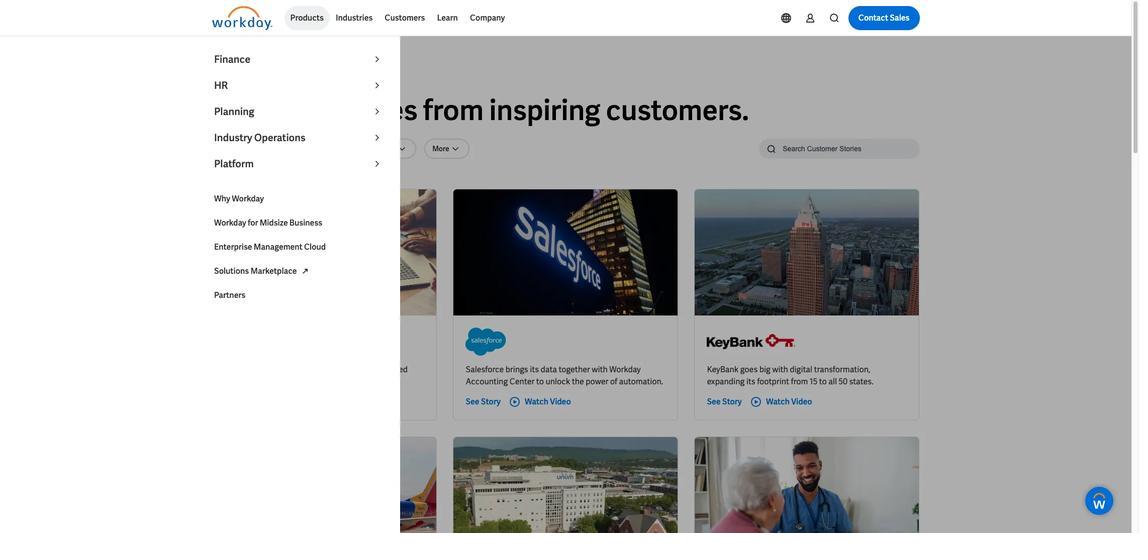Task type: locate. For each thing, give the bounding box(es) containing it.
1 horizontal spatial watch video link
[[750, 396, 813, 408]]

to right '15'
[[820, 377, 827, 387]]

watch video for from
[[766, 397, 813, 407]]

with up power
[[592, 365, 608, 375]]

1 horizontal spatial its
[[747, 377, 756, 387]]

platform button
[[208, 151, 389, 177]]

0 vertical spatial from
[[423, 92, 484, 129]]

learn
[[437, 13, 458, 23]]

learning,
[[294, 365, 325, 375]]

workday inside salesforce brings its data together with workday accounting center to unlock the power of automation.
[[610, 365, 641, 375]]

video
[[550, 397, 571, 407], [792, 397, 813, 407]]

its
[[530, 365, 539, 375], [747, 377, 756, 387]]

watch video link down center
[[509, 396, 571, 408]]

0 horizontal spatial see
[[466, 397, 480, 407]]

watch for footprint
[[766, 397, 790, 407]]

0 horizontal spatial with
[[592, 365, 608, 375]]

operations
[[254, 131, 306, 144]]

2 watch video link from the left
[[750, 396, 813, 408]]

1 horizontal spatial with
[[773, 365, 789, 375]]

watch video down the footprint
[[766, 397, 813, 407]]

2 see from the left
[[707, 397, 721, 407]]

0 horizontal spatial to
[[537, 377, 544, 387]]

watch down center
[[525, 397, 549, 407]]

to down data at the bottom left of the page
[[537, 377, 544, 387]]

see story
[[466, 397, 501, 407], [707, 397, 742, 407]]

2 watch from the left
[[766, 397, 790, 407]]

from
[[423, 92, 484, 129], [791, 377, 808, 387]]

1 vertical spatial workday
[[214, 218, 246, 228]]

0 horizontal spatial story
[[481, 397, 501, 407]]

workday up for
[[232, 194, 264, 204]]

1 see story link from the left
[[466, 396, 501, 408]]

solutions marketplace
[[214, 266, 297, 277]]

planning
[[214, 105, 254, 118]]

learn button
[[431, 6, 464, 30]]

see
[[466, 397, 480, 407], [707, 397, 721, 407]]

Search Customer Stories text field
[[777, 140, 900, 157]]

1 watch video link from the left
[[509, 396, 571, 408]]

1 horizontal spatial watch
[[766, 397, 790, 407]]

why workday
[[214, 194, 264, 204]]

story down expanding
[[723, 397, 742, 407]]

1 story from the left
[[481, 397, 501, 407]]

1 to from the left
[[537, 377, 544, 387]]

watch video link
[[509, 396, 571, 408], [750, 396, 813, 408]]

enterprise
[[214, 242, 252, 252]]

1 with from the left
[[592, 365, 608, 375]]

sales
[[890, 13, 910, 23]]

see story down accounting
[[466, 397, 501, 407]]

video down '15'
[[792, 397, 813, 407]]

2 vertical spatial workday
[[610, 365, 641, 375]]

industry for industry operations
[[214, 131, 252, 144]]

video down 'unlock'
[[550, 397, 571, 407]]

industry
[[214, 131, 252, 144], [273, 144, 300, 153]]

with up the footprint
[[773, 365, 789, 375]]

keybank n.a. image
[[707, 328, 796, 356]]

inspiring
[[490, 92, 601, 129]]

brings
[[506, 365, 528, 375]]

planning button
[[208, 99, 389, 125]]

1 horizontal spatial industry
[[273, 144, 300, 153]]

industry inside button
[[273, 144, 300, 153]]

0 horizontal spatial watch
[[525, 397, 549, 407]]

2 story from the left
[[723, 397, 742, 407]]

see down expanding
[[707, 397, 721, 407]]

1 horizontal spatial see
[[707, 397, 721, 407]]

industry for industry
[[273, 144, 300, 153]]

workday for midsize business link
[[208, 211, 389, 235]]

1 horizontal spatial see story
[[707, 397, 742, 407]]

data
[[541, 365, 557, 375]]

inspiring
[[212, 92, 324, 129]]

its down goes
[[747, 377, 756, 387]]

to
[[537, 377, 544, 387], [820, 377, 827, 387]]

marketplace
[[251, 266, 297, 277]]

1 horizontal spatial story
[[723, 397, 742, 407]]

finance
[[214, 53, 251, 66]]

with inside salesforce brings its data together with workday accounting center to unlock the power of automation.
[[592, 365, 608, 375]]

1 horizontal spatial to
[[820, 377, 827, 387]]

from down digital
[[791, 377, 808, 387]]

1 video from the left
[[550, 397, 571, 407]]

workday
[[232, 194, 264, 204], [214, 218, 246, 228], [610, 365, 641, 375]]

watch
[[525, 397, 549, 407], [766, 397, 790, 407]]

solutions
[[214, 266, 249, 277]]

more button
[[425, 139, 470, 159]]

management
[[254, 242, 303, 252]]

0 horizontal spatial see story
[[466, 397, 501, 407]]

goes
[[741, 365, 758, 375]]

more
[[433, 144, 450, 153]]

15
[[810, 377, 818, 387]]

watch video down 'unlock'
[[525, 397, 571, 407]]

driven
[[225, 365, 249, 375]]

2 to from the left
[[820, 377, 827, 387]]

expanding
[[707, 377, 745, 387]]

1 watch video from the left
[[525, 397, 571, 407]]

story for its
[[723, 397, 742, 407]]

1 vertical spatial its
[[747, 377, 756, 387]]

keybank goes big with digital transformation, expanding its footprint from 15 to all 50 states.
[[707, 365, 874, 387]]

2 see story link from the left
[[707, 396, 742, 408]]

watch video
[[525, 397, 571, 407], [766, 397, 813, 407]]

0 horizontal spatial watch video link
[[509, 396, 571, 408]]

2 with from the left
[[773, 365, 789, 375]]

1 watch from the left
[[525, 397, 549, 407]]

see down accounting
[[466, 397, 480, 407]]

1 horizontal spatial see story link
[[707, 396, 742, 408]]

business
[[290, 218, 323, 228]]

0 horizontal spatial industry
[[214, 131, 252, 144]]

1 horizontal spatial video
[[792, 397, 813, 407]]

1 see from the left
[[466, 397, 480, 407]]

see story for keybank goes big with digital transformation, expanding its footprint from 15 to all 50 states.
[[707, 397, 742, 407]]

industry operations
[[214, 131, 306, 144]]

0 horizontal spatial video
[[550, 397, 571, 407]]

from up more button
[[423, 92, 484, 129]]

the
[[572, 377, 584, 387]]

with
[[592, 365, 608, 375], [773, 365, 789, 375]]

story down accounting
[[481, 397, 501, 407]]

1 see story from the left
[[466, 397, 501, 407]]

industries button
[[330, 6, 379, 30]]

watch down the footprint
[[766, 397, 790, 407]]

0 vertical spatial its
[[530, 365, 539, 375]]

workday up of
[[610, 365, 641, 375]]

workday for midsize business
[[214, 218, 323, 228]]

of
[[611, 377, 618, 387]]

accounting
[[466, 377, 508, 387]]

why workday link
[[208, 187, 389, 211]]

footprint
[[758, 377, 790, 387]]

its inside keybank goes big with digital transformation, expanding its footprint from 15 to all 50 states.
[[747, 377, 756, 387]]

1 vertical spatial from
[[791, 377, 808, 387]]

0 horizontal spatial its
[[530, 365, 539, 375]]

for
[[248, 218, 258, 228]]

watch video for to
[[525, 397, 571, 407]]

customers
[[385, 13, 425, 23]]

2 see story from the left
[[707, 397, 742, 407]]

see story down expanding
[[707, 397, 742, 407]]

cloud
[[304, 242, 326, 252]]

2 video from the left
[[792, 397, 813, 407]]

story
[[481, 397, 501, 407], [723, 397, 742, 407]]

products button
[[284, 6, 330, 30]]

see story link down expanding
[[707, 396, 742, 408]]

0 horizontal spatial see story link
[[466, 396, 501, 408]]

1 horizontal spatial from
[[791, 377, 808, 387]]

salesforce brings its data together with workday accounting center to unlock the power of automation.
[[466, 365, 664, 387]]

with inside keybank goes big with digital transformation, expanding its footprint from 15 to all 50 states.
[[773, 365, 789, 375]]

its left data at the bottom left of the page
[[530, 365, 539, 375]]

industry inside dropdown button
[[214, 131, 252, 144]]

power
[[586, 377, 609, 387]]

products
[[290, 13, 324, 23]]

0 horizontal spatial watch video
[[525, 397, 571, 407]]

go to the homepage image
[[212, 6, 272, 30]]

1 horizontal spatial watch video
[[766, 397, 813, 407]]

from inside keybank goes big with digital transformation, expanding its footprint from 15 to all 50 states.
[[791, 377, 808, 387]]

2 watch video from the left
[[766, 397, 813, 407]]

watch video link down the footprint
[[750, 396, 813, 408]]

workday left for
[[214, 218, 246, 228]]

see story link down accounting
[[466, 396, 501, 408]]

skills
[[225, 377, 243, 387]]



Task type: describe. For each thing, give the bounding box(es) containing it.
see story link for salesforce brings its data together with workday accounting center to unlock the power of automation.
[[466, 396, 501, 408]]

story for accounting
[[481, 397, 501, 407]]

50
[[839, 377, 848, 387]]

stories
[[330, 92, 418, 129]]

its inside salesforce brings its data together with workday accounting center to unlock the power of automation.
[[530, 365, 539, 375]]

together
[[559, 365, 590, 375]]

tracking
[[245, 377, 274, 387]]

automation.
[[619, 377, 664, 387]]

partners
[[214, 290, 246, 301]]

all
[[829, 377, 837, 387]]

see story for salesforce brings its data together with workday accounting center to unlock the power of automation.
[[466, 397, 501, 407]]

watch for center
[[525, 397, 549, 407]]

0 horizontal spatial from
[[423, 92, 484, 129]]

salesforce
[[466, 365, 504, 375]]

see story link for keybank goes big with digital transformation, expanding its footprint from 15 to all 50 states.
[[707, 396, 742, 408]]

and
[[276, 377, 290, 387]]

opens in a new tab image
[[299, 265, 311, 277]]

customers.
[[606, 92, 749, 129]]

industry operations button
[[208, 125, 389, 151]]

partners link
[[208, 284, 389, 308]]

midsize
[[260, 218, 288, 228]]

finance button
[[208, 46, 389, 72]]

driven by machine learning, pwc has reinvigorated skills tracking and capabilities.
[[225, 365, 408, 387]]

reinvigorated
[[360, 365, 408, 375]]

center
[[510, 377, 535, 387]]

enterprise management cloud link
[[208, 235, 389, 260]]

video for 15
[[792, 397, 813, 407]]

industries
[[336, 13, 373, 23]]

video for unlock
[[550, 397, 571, 407]]

keybank
[[707, 365, 739, 375]]

topic
[[220, 144, 237, 153]]

to inside keybank goes big with digital transformation, expanding its footprint from 15 to all 50 states.
[[820, 377, 827, 387]]

industry button
[[265, 139, 320, 159]]

hr
[[214, 79, 228, 92]]

enterprise management cloud
[[214, 242, 326, 252]]

topic button
[[212, 139, 257, 159]]

platform
[[214, 157, 254, 171]]

states.
[[850, 377, 874, 387]]

to inside salesforce brings its data together with workday accounting center to unlock the power of automation.
[[537, 377, 544, 387]]

company button
[[464, 6, 511, 30]]

machine
[[260, 365, 292, 375]]

big
[[760, 365, 771, 375]]

watch video link for footprint
[[750, 396, 813, 408]]

digital
[[790, 365, 813, 375]]

contact
[[859, 13, 889, 23]]

customers button
[[379, 6, 431, 30]]

has
[[345, 365, 358, 375]]

hr button
[[208, 72, 389, 99]]

company
[[470, 13, 505, 23]]

contact sales link
[[849, 6, 920, 30]]

transformation,
[[815, 365, 871, 375]]

unlock
[[546, 377, 570, 387]]

capabilities.
[[292, 377, 335, 387]]

see for keybank goes big with digital transformation, expanding its footprint from 15 to all 50 states.
[[707, 397, 721, 407]]

0 vertical spatial workday
[[232, 194, 264, 204]]

pwc
[[327, 365, 343, 375]]

see for salesforce brings its data together with workday accounting center to unlock the power of automation.
[[466, 397, 480, 407]]

watch video link for center
[[509, 396, 571, 408]]

by
[[250, 365, 259, 375]]

contact sales
[[859, 13, 910, 23]]

inspiring stories from inspiring customers.
[[212, 92, 749, 129]]

salesforce.com image
[[466, 328, 506, 356]]

solutions marketplace link
[[208, 260, 389, 284]]

why
[[214, 194, 230, 204]]



Task type: vqa. For each thing, say whether or not it's contained in the screenshot.
cloud
yes



